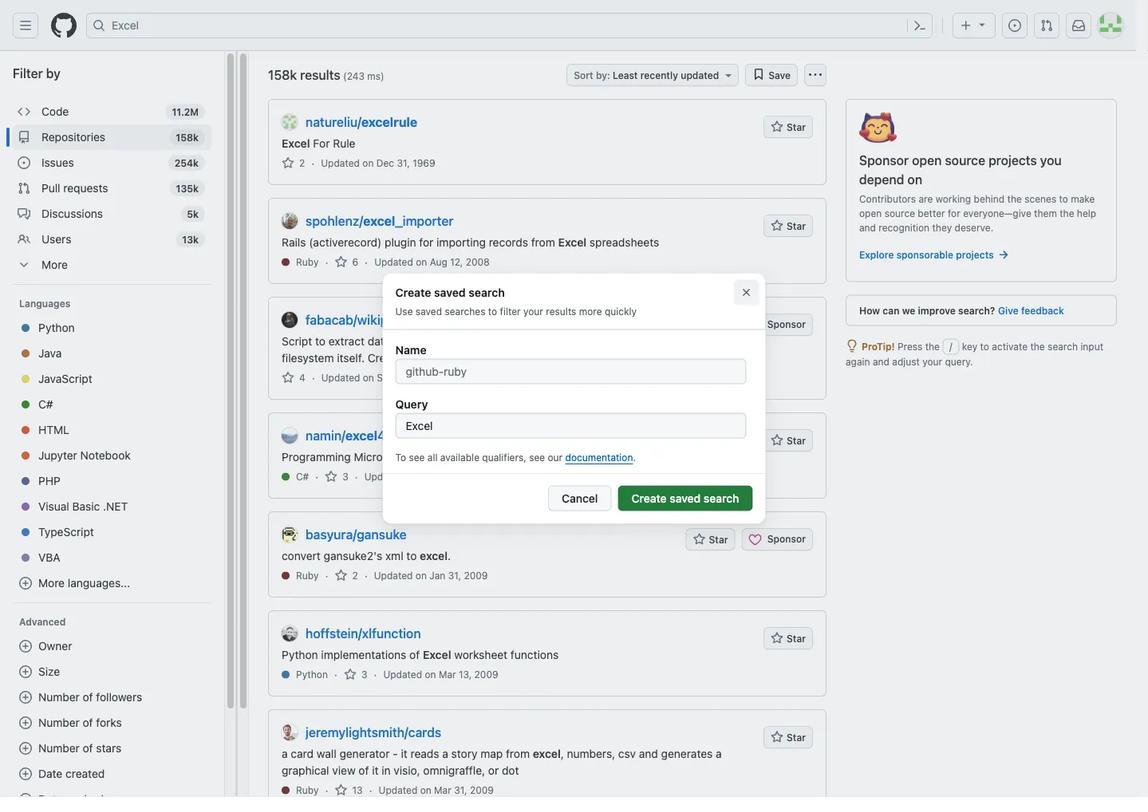 Task type: vqa. For each thing, say whether or not it's contained in the screenshot.
the 32 --
no



Task type: describe. For each thing, give the bounding box(es) containing it.
for inside 'sponsor open source projects you depend on contributors are working behind the scenes to make open source better for everyone—give them the help and recognition they deserve.'
[[948, 208, 960, 219]]

2008 inside · updated on sep 23, 2008
[[414, 372, 438, 383]]

sc 9kayk9 0 image left users
[[18, 233, 30, 246]]

243
[[347, 71, 365, 82]]

on for · updated on mar 13, 2009
[[425, 669, 436, 680]]

filter
[[13, 66, 43, 81]]

excel left the numbers,
[[533, 747, 561, 760]]

(activerecord)
[[309, 235, 382, 249]]

· down convert gansuke2's xml to excel .
[[364, 569, 368, 582]]

rule
[[333, 136, 355, 150]]

our
[[548, 452, 563, 463]]

12,
[[450, 257, 463, 268]]

sc 9kayk9 0 image up again
[[846, 339, 858, 352]]

results inside the create saved search use saved searches to filter your results more quickly
[[546, 306, 576, 317]]

plus circle image for number of stars
[[19, 742, 32, 755]]

search inside key to activate the search input again and adjust your query.
[[1048, 341, 1078, 352]]

number of followers button
[[13, 685, 211, 710]]

date created
[[38, 767, 105, 780]]

star button for spohlenz/
[[764, 215, 813, 237]]

sponsor link for basyura/gansuke
[[742, 528, 813, 551]]

generates
[[661, 747, 713, 760]]

available
[[440, 452, 480, 463]]

languages element
[[6, 315, 218, 603]]

2009 for hoffstein/xlfunction
[[474, 669, 498, 680]]

notifications image
[[1072, 19, 1085, 32]]

of for forks
[[83, 716, 93, 729]]

javascript link
[[13, 366, 211, 392]]

the left '/'
[[925, 341, 940, 352]]

jeremylightsmith/cards
[[306, 725, 441, 740]]

html
[[38, 423, 69, 436]]

star button for jeremylightsmith/cards
[[764, 726, 813, 748]]

php
[[38, 474, 60, 487]]

1 data from the left
[[368, 334, 390, 347]]

on for · updated on aug 12, 2008
[[416, 257, 427, 268]]

updated inside · updated on sep 23, 2008
[[321, 372, 360, 383]]

/
[[949, 341, 952, 352]]

create saved search
[[632, 491, 739, 505]]

input
[[1081, 341, 1103, 352]]

package icon image
[[859, 112, 897, 143]]

ms
[[367, 71, 381, 82]]

3 link for namin/
[[325, 470, 348, 484]]

namin/ excel 4vivi
[[306, 428, 405, 443]]

· right 13
[[369, 783, 372, 797]]

protip!
[[862, 341, 895, 352]]

· right python language element
[[334, 668, 337, 681]]

1 horizontal spatial source
[[945, 152, 985, 168]]

sc 9kayk9 0 image down excel for rule
[[282, 157, 294, 170]]

excel button
[[86, 13, 933, 38]]

jupyter notebook
[[38, 449, 131, 462]]

filter by element
[[6, 93, 218, 797]]

create for create saved search
[[632, 491, 667, 505]]

updated inside · updated on dec 31, 1969
[[321, 158, 360, 169]]

0 horizontal spatial 2 link
[[282, 156, 305, 170]]

visual basic .net link
[[13, 494, 211, 519]]

java link
[[13, 341, 211, 366]]

0 horizontal spatial for
[[419, 235, 433, 249]]

sc 9kayk9 0 image left discussions
[[18, 207, 30, 220]]

number of forks button
[[13, 710, 211, 736]]

sc 9kayk9 0 image left "pull"
[[18, 182, 30, 195]]

star button for hoffstein/xlfunction
[[764, 627, 813, 649]]

a up omnigraffle,
[[442, 747, 448, 760]]

· updated on dec 31, 1969
[[311, 156, 435, 170]]

create saved search use saved searches to filter your results more quickly
[[395, 286, 637, 317]]

more
[[579, 306, 602, 317]]

contributors
[[859, 193, 916, 205]]

aug
[[430, 257, 447, 268]]

notebook
[[80, 449, 131, 462]]

sc 9kayk9 0 image inside 13 link
[[335, 784, 347, 797]]

sc 9kayk9 0 image inside "more" element
[[18, 259, 30, 271]]

on for · updated on jan 31, 2009
[[416, 570, 427, 581]]

hoffstein/xlfunction link
[[306, 624, 421, 643]]

of up · updated on mar 13, 2009
[[409, 648, 420, 661]]

plus circle image for owner
[[19, 640, 32, 653]]

sc 9kayk9 0 image inside save button
[[753, 68, 765, 81]]

qualifiers,
[[482, 452, 526, 463]]

adjust
[[892, 356, 920, 367]]

star for spohlenz/
[[787, 220, 806, 231]]

spohlenz/ excel _importer
[[306, 213, 454, 229]]

importing
[[437, 235, 486, 249]]

filter by
[[13, 66, 60, 81]]

star for jeremylightsmith/cards
[[787, 732, 806, 743]]

to
[[395, 452, 406, 463]]

store
[[562, 334, 588, 347]]

your inside key to activate the search input again and adjust your query.
[[922, 356, 942, 367]]

stars
[[96, 742, 121, 755]]

the left help
[[1060, 208, 1074, 219]]

them
[[1034, 208, 1057, 219]]

your inside the create saved search use saved searches to filter your results more quickly
[[523, 306, 543, 317]]

13
[[352, 785, 363, 796]]

followers
[[96, 691, 142, 704]]

1 vertical spatial .
[[448, 549, 451, 562]]

query
[[395, 398, 428, 411]]

records
[[489, 235, 528, 249]]

31, for jeremylightsmith/cards
[[454, 785, 467, 796]]

languages...
[[68, 576, 130, 590]]

number of forks
[[38, 716, 122, 729]]

star button for natureliu/
[[764, 116, 813, 138]]

create saved search dialog
[[383, 273, 766, 524]]

updated for spohlenz/
[[374, 257, 413, 268]]

sc 9kayk9 0 image down the programming
[[325, 470, 338, 483]]

how can we improve search? give feedback
[[859, 305, 1064, 316]]

least
[[613, 69, 638, 81]]

by inside "script to extract data from an apple wikiserver's data store by querying the filesystem itself. creates a 'wikipages.csv' file that's rea…"
[[591, 334, 604, 347]]

depend
[[859, 172, 904, 187]]

javascript
[[38, 372, 92, 385]]

saved for create saved search
[[670, 491, 701, 505]]

open column options image
[[809, 69, 822, 81]]

1 vertical spatial python
[[282, 648, 318, 661]]

or
[[488, 764, 499, 777]]

updated for namin/
[[364, 471, 403, 482]]

by inside region
[[46, 66, 60, 81]]

and inside , numbers, csv and generates a graphical view of it in visio, omnigraffle, or dot
[[639, 747, 658, 760]]

2008 for spohlenz/ excel _importer
[[466, 257, 490, 268]]

158k results ( 243 ms )
[[268, 67, 384, 83]]

to inside the create saved search use saved searches to filter your results more quickly
[[488, 306, 497, 317]]

to right xml
[[406, 549, 417, 562]]

· updated on jan 31, 2009
[[364, 569, 488, 582]]

sc 9kayk9 0 image inside explore sponsorable projects "link"
[[997, 249, 1010, 261]]

file
[[501, 351, 516, 364]]

sponsor for basyura/gansuke
[[767, 534, 806, 545]]

2 vertical spatial python
[[296, 669, 328, 680]]

search for create saved search use saved searches to filter your results more quickly
[[469, 286, 505, 299]]

1 horizontal spatial c#
[[296, 471, 309, 482]]

excel left for
[[282, 136, 310, 150]]

sort by: least recently updated
[[574, 69, 719, 81]]

better
[[918, 208, 945, 219]]

· down implementations
[[374, 668, 377, 681]]

more languages...
[[38, 576, 130, 590]]

excel inside button
[[112, 19, 139, 32]]

c# inside languages element
[[38, 398, 53, 411]]

omnigraffle,
[[423, 764, 485, 777]]

Name text field
[[395, 359, 746, 384]]

recognition
[[879, 222, 930, 233]]

give
[[998, 305, 1019, 316]]

on for · updated on nov 10, 2008
[[406, 471, 417, 482]]

more for more languages...
[[38, 576, 65, 590]]

1 horizontal spatial 2 link
[[335, 568, 358, 583]]

projects inside "link"
[[956, 249, 994, 261]]

· updated on nov 10, 2008
[[355, 470, 480, 483]]

5k
[[187, 208, 199, 219]]

documentation link
[[565, 452, 633, 463]]

of for followers
[[83, 691, 93, 704]]

basyura/gansuke link
[[306, 525, 407, 544]]

view
[[332, 764, 356, 777]]

behind
[[974, 193, 1005, 205]]

owner
[[38, 639, 72, 653]]

_importer
[[395, 213, 454, 229]]

135k
[[176, 183, 199, 194]]

size
[[38, 665, 60, 678]]

rails (activerecord) plugin for importing records from excel spreadsheets
[[282, 235, 659, 249]]

· left 13 link
[[325, 783, 328, 797]]

ruby for spohlenz/
[[296, 257, 319, 268]]

254k
[[174, 157, 199, 168]]

triangle down image
[[976, 18, 989, 31]]

2 for the rightmost 2 'link'
[[352, 570, 358, 581]]

plus circle image for more languages...
[[19, 577, 32, 590]]

can
[[883, 305, 900, 316]]

issue opened image
[[1008, 19, 1021, 32]]

fabacab/wikipages2csv link
[[306, 310, 444, 330]]

· left the 6 link
[[325, 255, 328, 268]]

2 for leftmost 2 'link'
[[299, 158, 305, 169]]

wall
[[317, 747, 336, 760]]

number of stars button
[[13, 736, 211, 761]]

number for number of stars
[[38, 742, 80, 755]]

ruby for jeremylightsmith/cards
[[296, 785, 319, 796]]

cancel
[[562, 491, 598, 505]]

31, for basyura/gansuke
[[448, 570, 461, 581]]

1969
[[413, 158, 435, 169]]

star for namin/
[[787, 435, 806, 446]]

python inside languages element
[[38, 321, 75, 334]]

documentation
[[565, 452, 633, 463]]

excel up · updated on nov 10, 2008
[[406, 450, 434, 463]]

plus circle image for number of forks
[[19, 716, 32, 729]]

gansuke2's
[[324, 549, 382, 562]]

plus image
[[960, 19, 973, 32]]

3 for namin/
[[342, 471, 348, 482]]

they
[[932, 222, 952, 233]]

the inside key to activate the search input again and adjust your query.
[[1030, 341, 1045, 352]]

make
[[1071, 193, 1095, 205]]

the up the everyone—give
[[1007, 193, 1022, 205]]

31, inside · updated on dec 31, 1969
[[397, 158, 410, 169]]

filter by region
[[0, 51, 236, 797]]

visual basic .net
[[38, 500, 128, 513]]

homepage image
[[51, 13, 77, 38]]

sponsor for fabacab/wikipages2csv
[[767, 319, 806, 330]]

for
[[313, 136, 330, 150]]

ruby for basyura/gansuke
[[296, 570, 319, 581]]

python language element
[[296, 667, 328, 682]]

excel up plugin at the left
[[363, 213, 395, 229]]

query.
[[945, 356, 973, 367]]

1 vertical spatial saved
[[416, 306, 442, 317]]

'wikipages.csv'
[[420, 351, 498, 364]]

jupyter notebook link
[[13, 443, 211, 468]]



Task type: locate. For each thing, give the bounding box(es) containing it.
plus circle image for date created
[[19, 768, 32, 780]]

projects left you
[[989, 152, 1037, 168]]

a inside "script to extract data from an apple wikiserver's data store by querying the filesystem itself. creates a 'wikipages.csv' file that's rea…"
[[411, 351, 417, 364]]

2 see from the left
[[529, 452, 545, 463]]

updated inside · updated on mar 13, 2009
[[383, 669, 422, 680]]

open down contributors
[[859, 208, 882, 219]]

open
[[912, 152, 942, 168], [859, 208, 882, 219]]

plus circle image inside size button
[[19, 665, 32, 678]]

plus circle image inside more languages... button
[[19, 577, 32, 590]]

2 vertical spatial 31,
[[454, 785, 467, 796]]

feedback
[[1021, 305, 1064, 316]]

projects down deserve. at the top right of page
[[956, 249, 994, 261]]

on inside · updated on mar 31, 2009
[[420, 785, 431, 796]]

code
[[41, 105, 69, 118]]

to see all available qualifiers, see our documentation .
[[395, 452, 636, 463]]

more element
[[13, 252, 211, 278]]

on left sep
[[363, 372, 374, 383]]

0 vertical spatial 31,
[[397, 158, 410, 169]]

2 vertical spatial number
[[38, 742, 80, 755]]

more down users
[[41, 258, 68, 271]]

0 vertical spatial your
[[523, 306, 543, 317]]

0 vertical spatial 3 link
[[325, 470, 348, 484]]

plus circle image inside number of stars button
[[19, 742, 32, 755]]

updated for hoffstein/xlfunction
[[383, 669, 422, 680]]

2 link
[[282, 156, 305, 170], [335, 568, 358, 583]]

a inside , numbers, csv and generates a graphical view of it in visio, omnigraffle, or dot
[[716, 747, 722, 760]]

number inside button
[[38, 742, 80, 755]]

0 vertical spatial 2009
[[464, 570, 488, 581]]

158k
[[268, 67, 297, 83], [176, 132, 199, 143]]

2009 inside "· updated on jan 31, 2009"
[[464, 570, 488, 581]]

. up create saved search
[[633, 452, 636, 463]]

from up dot
[[506, 747, 530, 760]]

create
[[395, 286, 431, 299], [632, 491, 667, 505]]

plus circle image
[[19, 691, 32, 704], [19, 716, 32, 729], [19, 768, 32, 780], [19, 793, 32, 797]]

sc 9kayk9 0 image
[[753, 68, 765, 81], [18, 105, 30, 118], [18, 156, 30, 169], [18, 207, 30, 220], [18, 233, 30, 246], [997, 249, 1010, 261], [18, 259, 30, 271], [846, 339, 858, 352], [344, 668, 357, 681], [335, 784, 347, 797]]

ruby language element down the convert
[[296, 568, 319, 583]]

requests
[[63, 182, 108, 195]]

sc 9kayk9 0 image left code
[[18, 105, 30, 118]]

of for stars
[[83, 742, 93, 755]]

2 vertical spatial and
[[639, 747, 658, 760]]

results
[[300, 67, 340, 83], [546, 306, 576, 317]]

star for natureliu/
[[787, 121, 806, 132]]

1 vertical spatial your
[[922, 356, 942, 367]]

c# language element
[[296, 470, 309, 484]]

mar for jeremylightsmith/cards
[[434, 785, 451, 796]]

excel up programming microsoft excel
[[345, 428, 378, 443]]

1 vertical spatial projects
[[956, 249, 994, 261]]

to left filter
[[488, 306, 497, 317]]

0 horizontal spatial data
[[368, 334, 390, 347]]

· down excel for rule
[[311, 156, 315, 170]]

2008
[[466, 257, 490, 268], [414, 372, 438, 383], [456, 471, 480, 482]]

3 link for hoffstein/xlfunction
[[344, 667, 367, 682]]

2 data from the left
[[536, 334, 559, 347]]

1 vertical spatial sponsor link
[[742, 528, 813, 551]]

your down press the
[[922, 356, 942, 367]]

2008 inside · updated on nov 10, 2008
[[456, 471, 480, 482]]

functions
[[511, 648, 559, 661]]

· right 6
[[365, 255, 368, 268]]

of inside , numbers, csv and generates a graphical view of it in visio, omnigraffle, or dot
[[359, 764, 369, 777]]

sc 9kayk9 0 image down gansuke2's
[[335, 569, 347, 582]]

source up recognition at the top of page
[[885, 208, 915, 219]]

csv
[[618, 747, 636, 760]]

2009 inside · updated on mar 13, 2009
[[474, 669, 498, 680]]

mar inside · updated on mar 31, 2009
[[434, 785, 451, 796]]

2 plus circle image from the top
[[19, 640, 32, 653]]

1 vertical spatial create
[[632, 491, 667, 505]]

sponsor inside 'sponsor open source projects you depend on contributors are working behind the scenes to make open source better for everyone—give them the help and recognition they deserve.'
[[859, 152, 909, 168]]

1 vertical spatial source
[[885, 208, 915, 219]]

158k for 158k
[[176, 132, 199, 143]]

2 vertical spatial saved
[[670, 491, 701, 505]]

1 vertical spatial 2
[[352, 570, 358, 581]]

ruby down rails
[[296, 257, 319, 268]]

.
[[633, 452, 636, 463], [448, 549, 451, 562]]

· down gansuke2's
[[325, 569, 328, 582]]

ruby down graphical
[[296, 785, 319, 796]]

data up that's
[[536, 334, 559, 347]]

command palette image
[[914, 19, 926, 32]]

0 vertical spatial search
[[469, 286, 505, 299]]

1 horizontal spatial it
[[401, 747, 407, 760]]

1 ruby language element from the top
[[296, 255, 319, 269]]

, numbers, csv and generates a graphical view of it in visio, omnigraffle, or dot
[[282, 747, 722, 777]]

plus circle image for size
[[19, 665, 32, 678]]

Query text field
[[395, 413, 746, 438]]

an
[[420, 334, 433, 347]]

plus circle image inside number of followers button
[[19, 691, 32, 704]]

1 vertical spatial results
[[546, 306, 576, 317]]

updated down plugin at the left
[[374, 257, 413, 268]]

see left all
[[409, 452, 425, 463]]

git pull request image
[[1040, 19, 1053, 32]]

0 horizontal spatial open
[[859, 208, 882, 219]]

to right the key
[[980, 341, 989, 352]]

0 vertical spatial it
[[401, 747, 407, 760]]

of left stars
[[83, 742, 93, 755]]

0 vertical spatial saved
[[434, 286, 466, 299]]

1 vertical spatial by
[[591, 334, 604, 347]]

saved for create saved search use saved searches to filter your results more quickly
[[434, 286, 466, 299]]

2 horizontal spatial search
[[1048, 341, 1078, 352]]

updated down "rule"
[[321, 158, 360, 169]]

more down the vba at bottom
[[38, 576, 65, 590]]

updated for jeremylightsmith/cards
[[379, 785, 417, 796]]

4 link
[[282, 371, 305, 385]]

on inside · updated on nov 10, 2008
[[406, 471, 417, 482]]

of down generator at the left
[[359, 764, 369, 777]]

python implementations of excel worksheet functions
[[282, 648, 559, 661]]

nov
[[420, 471, 438, 482]]

. inside create saved search dialog
[[633, 452, 636, 463]]

ruby language element down rails
[[296, 255, 319, 269]]

name
[[395, 343, 427, 357]]

6 link
[[335, 255, 358, 269]]

1 vertical spatial from
[[393, 334, 417, 347]]

created
[[65, 767, 105, 780]]

are
[[919, 193, 933, 205]]

1 horizontal spatial 158k
[[268, 67, 297, 83]]

data up creates
[[368, 334, 390, 347]]

source up working
[[945, 152, 985, 168]]

on inside · updated on mar 13, 2009
[[425, 669, 436, 680]]

your right filter
[[523, 306, 543, 317]]

script
[[282, 334, 312, 347]]

on inside "· updated on jan 31, 2009"
[[416, 570, 427, 581]]

mar inside · updated on mar 13, 2009
[[439, 669, 456, 680]]

from inside "script to extract data from an apple wikiserver's data store by querying the filesystem itself. creates a 'wikipages.csv' file that's rea…"
[[393, 334, 417, 347]]

2 vertical spatial sponsor
[[767, 534, 806, 545]]

1 horizontal spatial see
[[529, 452, 545, 463]]

excel up · updated on mar 13, 2009
[[423, 648, 451, 661]]

number up date
[[38, 742, 80, 755]]

sponsor link for fabacab/wikipages2csv
[[742, 314, 813, 336]]

a right generates
[[716, 747, 722, 760]]

3 ruby language element from the top
[[296, 783, 319, 797]]

a card wall generator - it reads a story map from excel
[[282, 747, 561, 760]]

0 horizontal spatial search
[[469, 286, 505, 299]]

0 horizontal spatial your
[[523, 306, 543, 317]]

2008 right 23,
[[414, 372, 438, 383]]

search inside the create saved search use saved searches to filter your results more quickly
[[469, 286, 505, 299]]

3 number from the top
[[38, 742, 80, 755]]

the
[[1007, 193, 1022, 205], [1060, 208, 1074, 219], [655, 334, 672, 347], [925, 341, 940, 352], [1030, 341, 1045, 352]]

1 sponsor link from the top
[[742, 314, 813, 336]]

sc 9kayk9 0 image inside the 6 link
[[335, 256, 347, 268]]

3 link down implementations
[[344, 667, 367, 682]]

sc 9kayk9 0 image left 13
[[335, 784, 347, 797]]

programming
[[282, 450, 351, 463]]

a up 23,
[[411, 351, 417, 364]]

open up are
[[912, 152, 942, 168]]

typescript link
[[13, 519, 211, 545]]

4 plus circle image from the top
[[19, 793, 32, 797]]

3 for hoffstein/xlfunction
[[361, 669, 367, 680]]

1 vertical spatial 158k
[[176, 132, 199, 143]]

31, right dec
[[397, 158, 410, 169]]

sc 9kayk9 0 image inside 3 link
[[344, 668, 357, 681]]

to up filesystem
[[315, 334, 326, 347]]

plus circle image inside the owner button
[[19, 640, 32, 653]]

0 vertical spatial 3
[[342, 471, 348, 482]]

0 horizontal spatial from
[[393, 334, 417, 347]]

2 down excel for rule
[[299, 158, 305, 169]]

sc 9kayk9 0 image left 6
[[335, 256, 347, 268]]

on down omnigraffle,
[[420, 785, 431, 796]]

plus circle image inside date created button
[[19, 768, 32, 780]]

1 horizontal spatial .
[[633, 452, 636, 463]]

2008 inside · updated on aug 12, 2008
[[466, 257, 490, 268]]

ruby language element for jeremylightsmith/cards
[[296, 783, 319, 797]]

· down programming microsoft excel
[[355, 470, 358, 483]]

0 vertical spatial python
[[38, 321, 75, 334]]

on for · updated on mar 31, 2009
[[420, 785, 431, 796]]

1 vertical spatial ruby language element
[[296, 568, 319, 583]]

updated
[[321, 158, 360, 169], [374, 257, 413, 268], [321, 372, 360, 383], [364, 471, 403, 482], [374, 570, 413, 581], [383, 669, 422, 680], [379, 785, 417, 796]]

updated inside · updated on mar 31, 2009
[[379, 785, 417, 796]]

and inside key to activate the search input again and adjust your query.
[[873, 356, 890, 367]]

1 plus circle image from the top
[[19, 691, 32, 704]]

0 horizontal spatial create
[[395, 286, 431, 299]]

jan
[[429, 570, 445, 581]]

on down python implementations of excel worksheet functions on the left bottom of page
[[425, 669, 436, 680]]

1 vertical spatial sponsor
[[767, 319, 806, 330]]

on for · updated on dec 31, 1969
[[362, 158, 374, 169]]

updated down microsoft
[[364, 471, 403, 482]]

1 plus circle image from the top
[[19, 577, 32, 590]]

1 vertical spatial for
[[419, 235, 433, 249]]

filesystem
[[282, 351, 334, 364]]

saved inside button
[[670, 491, 701, 505]]

3 down implementations
[[361, 669, 367, 680]]

advanced
[[19, 616, 66, 627]]

create down documentation link
[[632, 491, 667, 505]]

a left 'card' at the left of page
[[282, 747, 288, 760]]

2 vertical spatial ruby
[[296, 785, 319, 796]]

on left jan
[[416, 570, 427, 581]]

excel up jan
[[420, 549, 448, 562]]

1 horizontal spatial create
[[632, 491, 667, 505]]

sc 9kayk9 0 image left repositories
[[18, 131, 30, 144]]

advanced element
[[6, 634, 218, 797]]

sponsor open source projects you depend on contributors are working behind the scenes to make open source better for everyone—give them the help and recognition they deserve.
[[859, 152, 1096, 233]]

it inside , numbers, csv and generates a graphical view of it in visio, omnigraffle, or dot
[[372, 764, 379, 777]]

by:
[[596, 69, 610, 81]]

2 plus circle image from the top
[[19, 716, 32, 729]]

2009 right jan
[[464, 570, 488, 581]]

reads
[[410, 747, 439, 760]]

sc 9kayk9 0 image down implementations
[[344, 668, 357, 681]]

number
[[38, 691, 80, 704], [38, 716, 80, 729], [38, 742, 80, 755]]

1 vertical spatial and
[[873, 356, 890, 367]]

13k
[[182, 234, 199, 245]]

1 vertical spatial search
[[1048, 341, 1078, 352]]

see left our
[[529, 452, 545, 463]]

1 horizontal spatial 3
[[361, 669, 367, 680]]

spreadsheets
[[590, 235, 659, 249]]

·
[[311, 156, 315, 170], [325, 255, 328, 268], [365, 255, 368, 268], [312, 371, 315, 384], [315, 470, 318, 483], [355, 470, 358, 483], [325, 569, 328, 582], [364, 569, 368, 582], [334, 668, 337, 681], [374, 668, 377, 681], [325, 783, 328, 797], [369, 783, 372, 797]]

on inside 'sponsor open source projects you depend on contributors are working behind the scenes to make open source better for everyone—give them the help and recognition they deserve.'
[[908, 172, 922, 187]]

owner button
[[13, 634, 211, 659]]

31, inside "· updated on jan 31, 2009"
[[448, 570, 461, 581]]

2009 for basyura/gansuke
[[464, 570, 488, 581]]

plus circle image left size
[[19, 665, 32, 678]]

1 horizontal spatial data
[[536, 334, 559, 347]]

1 horizontal spatial from
[[506, 747, 530, 760]]

updated inside · updated on nov 10, 2008
[[364, 471, 403, 482]]

0 horizontal spatial .
[[448, 549, 451, 562]]

it right -
[[401, 747, 407, 760]]

c# down the programming
[[296, 471, 309, 482]]

sc 9kayk9 0 image inside "4" link
[[282, 371, 294, 384]]

jupyter
[[38, 449, 77, 462]]

0 horizontal spatial by
[[46, 66, 60, 81]]

2009 inside · updated on mar 31, 2009
[[470, 785, 494, 796]]

updated for basyura/gansuke
[[374, 570, 413, 581]]

number for number of followers
[[38, 691, 80, 704]]

0 horizontal spatial results
[[300, 67, 340, 83]]

create up use
[[395, 286, 431, 299]]

the right the querying
[[655, 334, 672, 347]]

2009 for jeremylightsmith/cards
[[470, 785, 494, 796]]

see
[[409, 452, 425, 463], [529, 452, 545, 463]]

1 vertical spatial 3 link
[[344, 667, 367, 682]]

3
[[342, 471, 348, 482], [361, 669, 367, 680]]

key
[[962, 341, 978, 352]]

plus circle image left 'owner'
[[19, 640, 32, 653]]

sc 9kayk9 0 image down the everyone—give
[[997, 249, 1010, 261]]

0 vertical spatial 2 link
[[282, 156, 305, 170]]

plus circle image up advanced
[[19, 577, 32, 590]]

and inside 'sponsor open source projects you depend on contributors are working behind the scenes to make open source better for everyone—give them the help and recognition they deserve.'
[[859, 222, 876, 233]]

that's
[[519, 351, 549, 364]]

1 vertical spatial c#
[[296, 471, 309, 482]]

1 horizontal spatial 2
[[352, 570, 358, 581]]

plus circle image
[[19, 577, 32, 590], [19, 640, 32, 653], [19, 665, 32, 678], [19, 742, 32, 755]]

explore sponsorable projects
[[859, 249, 994, 261]]

ruby language element for spohlenz/
[[296, 255, 319, 269]]

html link
[[13, 417, 211, 443]]

ruby
[[296, 257, 319, 268], [296, 570, 319, 581], [296, 785, 319, 796]]

0 vertical spatial and
[[859, 222, 876, 233]]

2 number from the top
[[38, 716, 80, 729]]

1 horizontal spatial search
[[704, 491, 739, 505]]

0 vertical spatial mar
[[439, 669, 456, 680]]

· updated on aug 12, 2008
[[365, 255, 490, 268]]

2 vertical spatial search
[[704, 491, 739, 505]]

projects
[[989, 152, 1037, 168], [956, 249, 994, 261]]

help
[[1077, 208, 1096, 219]]

2 sponsor link from the top
[[742, 528, 813, 551]]

0 horizontal spatial c#
[[38, 398, 53, 411]]

updated inside "· updated on jan 31, 2009"
[[374, 570, 413, 581]]

on inside · updated on aug 12, 2008
[[416, 257, 427, 268]]

1 ruby from the top
[[296, 257, 319, 268]]

sponsor
[[859, 152, 909, 168], [767, 319, 806, 330], [767, 534, 806, 545]]

php link
[[13, 468, 211, 494]]

search for create saved search
[[704, 491, 739, 505]]

the inside "script to extract data from an apple wikiserver's data store by querying the filesystem itself. creates a 'wikipages.csv' file that's rea…"
[[655, 334, 672, 347]]

plugin
[[385, 235, 416, 249]]

create for create saved search use saved searches to filter your results more quickly
[[395, 286, 431, 299]]

1 vertical spatial mar
[[434, 785, 451, 796]]

to left make
[[1059, 193, 1068, 205]]

2 vertical spatial from
[[506, 747, 530, 760]]

from left the an
[[393, 334, 417, 347]]

jeremylightsmith/cards link
[[306, 723, 441, 742]]

158k for 158k results ( 243 ms )
[[268, 67, 297, 83]]

0 vertical spatial projects
[[989, 152, 1037, 168]]

2008 right 12,
[[466, 257, 490, 268]]

· right 4
[[312, 371, 315, 384]]

natureliu/ excelrule
[[306, 114, 417, 130]]

for
[[948, 208, 960, 219], [419, 235, 433, 249]]

discussions
[[41, 207, 103, 220]]

star button for namin/
[[764, 429, 813, 452]]

3 plus circle image from the top
[[19, 768, 32, 780]]

python
[[38, 321, 75, 334], [282, 648, 318, 661], [296, 669, 328, 680]]

forks
[[96, 716, 122, 729]]

by
[[46, 66, 60, 81], [591, 334, 604, 347]]

create inside button
[[632, 491, 667, 505]]

mar for hoffstein/xlfunction
[[439, 669, 456, 680]]

in
[[382, 764, 391, 777]]

hoffstein/xlfunction
[[306, 626, 421, 641]]

on left dec
[[362, 158, 374, 169]]

on inside · updated on sep 23, 2008
[[363, 372, 374, 383]]

sc 9kayk9 0 image left save
[[753, 68, 765, 81]]

3 down programming microsoft excel
[[342, 471, 348, 482]]

python up python language element
[[282, 648, 318, 661]]

to inside key to activate the search input again and adjust your query.
[[980, 341, 989, 352]]

1 number from the top
[[38, 691, 80, 704]]

map
[[480, 747, 503, 760]]

3 ruby from the top
[[296, 785, 319, 796]]

ruby language element
[[296, 255, 319, 269], [296, 568, 319, 583], [296, 783, 319, 797]]

6
[[352, 257, 358, 268]]

1 horizontal spatial results
[[546, 306, 576, 317]]

1 horizontal spatial open
[[912, 152, 942, 168]]

plus circle image for number of followers
[[19, 691, 32, 704]]

3 plus circle image from the top
[[19, 665, 32, 678]]

save button
[[745, 64, 798, 86]]

create inside the create saved search use saved searches to filter your results more quickly
[[395, 286, 431, 299]]

java
[[38, 347, 62, 360]]

0 vertical spatial 2008
[[466, 257, 490, 268]]

namin/
[[306, 428, 345, 443]]

ruby language element for basyura/gansuke
[[296, 568, 319, 583]]

c# up the html
[[38, 398, 53, 411]]

1 vertical spatial ruby
[[296, 570, 319, 581]]

2 horizontal spatial from
[[531, 235, 555, 249]]

0 vertical spatial sponsor link
[[742, 314, 813, 336]]

2 ruby language element from the top
[[296, 568, 319, 583]]

number down size
[[38, 691, 80, 704]]

updated down python implementations of excel worksheet functions on the left bottom of page
[[383, 669, 422, 680]]

more for more
[[41, 258, 68, 271]]

1 horizontal spatial your
[[922, 356, 942, 367]]

more inside button
[[38, 576, 65, 590]]

1 vertical spatial 2008
[[414, 372, 438, 383]]

1 vertical spatial more
[[38, 576, 65, 590]]

0 vertical spatial ruby
[[296, 257, 319, 268]]

of inside button
[[83, 742, 93, 755]]

updated inside · updated on aug 12, 2008
[[374, 257, 413, 268]]

python down implementations
[[296, 669, 328, 680]]

on inside · updated on dec 31, 1969
[[362, 158, 374, 169]]

spohlenz/
[[306, 213, 363, 229]]

· right c# language element
[[315, 470, 318, 483]]

0 vertical spatial number
[[38, 691, 80, 704]]

activate
[[992, 341, 1028, 352]]

on for · updated on sep 23, 2008
[[363, 372, 374, 383]]

close image
[[740, 286, 753, 299]]

worksheet
[[454, 648, 508, 661]]

on left nov in the bottom left of the page
[[406, 471, 417, 482]]

4 plus circle image from the top
[[19, 742, 32, 755]]

0 vertical spatial sponsor
[[859, 152, 909, 168]]

results left the more
[[546, 306, 576, 317]]

1 see from the left
[[409, 452, 425, 463]]

1 vertical spatial 2009
[[474, 669, 498, 680]]

to inside "script to extract data from an apple wikiserver's data store by querying the filesystem itself. creates a 'wikipages.csv' file that's rea…"
[[315, 334, 326, 347]]

number for number of forks
[[38, 716, 80, 729]]

13,
[[459, 669, 472, 680]]

updated down xml
[[374, 570, 413, 581]]

0 horizontal spatial 158k
[[176, 132, 199, 143]]

23,
[[397, 372, 411, 383]]

0 vertical spatial more
[[41, 258, 68, 271]]

deserve.
[[955, 222, 994, 233]]

numbers,
[[567, 747, 615, 760]]

sponsor link
[[742, 314, 813, 336], [742, 528, 813, 551]]

and
[[859, 222, 876, 233], [873, 356, 890, 367], [639, 747, 658, 760]]

excel right homepage image
[[112, 19, 139, 32]]

1 horizontal spatial for
[[948, 208, 960, 219]]

rea…
[[552, 351, 577, 364]]

explore sponsorable projects link
[[859, 248, 1103, 268]]

updated down itself.
[[321, 372, 360, 383]]

scenes
[[1025, 193, 1057, 205]]

projects inside 'sponsor open source projects you depend on contributors are working behind the scenes to make open source better for everyone—give them the help and recognition they deserve.'
[[989, 152, 1037, 168]]

31, right jan
[[448, 570, 461, 581]]

0 vertical spatial 2
[[299, 158, 305, 169]]

31, down omnigraffle,
[[454, 785, 467, 796]]

0 vertical spatial for
[[948, 208, 960, 219]]

sc 9kayk9 0 image left issues
[[18, 156, 30, 169]]

2 down gansuke2's
[[352, 570, 358, 581]]

0 vertical spatial results
[[300, 67, 340, 83]]

2009 down worksheet
[[474, 669, 498, 680]]

2008 for namin/ excel 4vivi
[[456, 471, 480, 482]]

excel left spreadsheets
[[558, 235, 587, 249]]

sc 9kayk9 0 image
[[18, 131, 30, 144], [282, 157, 294, 170], [18, 182, 30, 195], [335, 256, 347, 268], [282, 371, 294, 384], [325, 470, 338, 483], [335, 569, 347, 582]]

0 vertical spatial open
[[912, 152, 942, 168]]

2 ruby from the top
[[296, 570, 319, 581]]

0 horizontal spatial 2
[[299, 158, 305, 169]]

0 vertical spatial from
[[531, 235, 555, 249]]

0 vertical spatial .
[[633, 452, 636, 463]]

plus circle image inside number of forks button
[[19, 716, 32, 729]]

search inside button
[[704, 491, 739, 505]]

31, inside · updated on mar 31, 2009
[[454, 785, 467, 796]]

0 vertical spatial by
[[46, 66, 60, 81]]

and up explore
[[859, 222, 876, 233]]

0 vertical spatial 158k
[[268, 67, 297, 83]]

1 vertical spatial 2 link
[[335, 568, 358, 583]]

0 horizontal spatial source
[[885, 208, 915, 219]]

2 vertical spatial ruby language element
[[296, 783, 319, 797]]

2 link down gansuke2's
[[335, 568, 358, 583]]

star for hoffstein/xlfunction
[[787, 633, 806, 644]]

158k inside filter by element
[[176, 132, 199, 143]]

python link
[[13, 315, 211, 341]]

to inside 'sponsor open source projects you depend on contributors are working behind the scenes to make open source better for everyone—give them the help and recognition they deserve.'
[[1059, 193, 1068, 205]]

0 horizontal spatial it
[[372, 764, 379, 777]]

4vivi
[[378, 428, 405, 443]]

0 horizontal spatial 3
[[342, 471, 348, 482]]

2 vertical spatial 2008
[[456, 471, 480, 482]]

mar left 13,
[[439, 669, 456, 680]]



